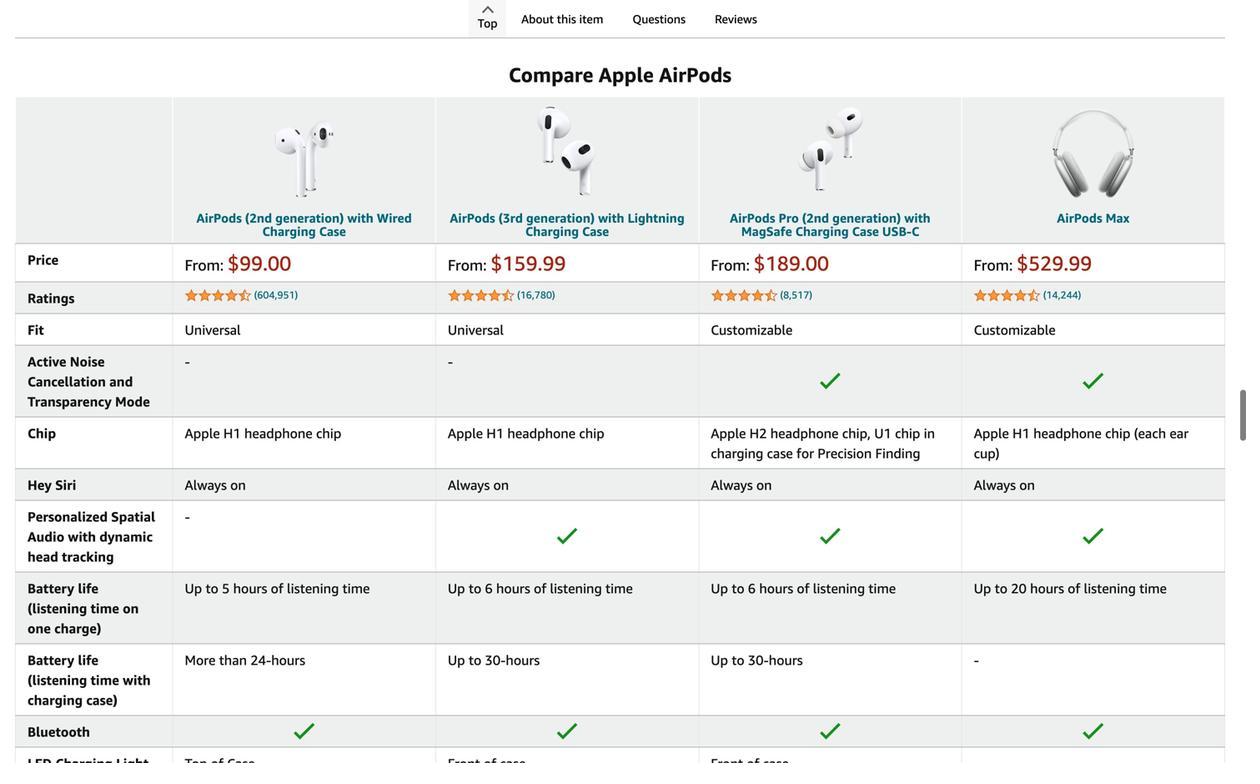 Task type: vqa. For each thing, say whether or not it's contained in the screenshot.


Task type: locate. For each thing, give the bounding box(es) containing it.
2 battery from the top
[[28, 652, 74, 668]]

up to 30-hours
[[448, 652, 540, 668], [711, 652, 803, 668]]

4 chip from the left
[[1106, 425, 1131, 441]]

2 chip from the left
[[579, 425, 605, 441]]

active noise cancellation and transparency mode
[[28, 354, 150, 410]]

3 from: from the left
[[711, 256, 750, 274]]

1 customizable from the left
[[711, 322, 793, 338]]

1 (2nd from the left
[[245, 211, 272, 226]]

more
[[185, 652, 216, 668]]

airpods left max
[[1057, 211, 1103, 226]]

1 case from the left
[[319, 224, 346, 239]]

1 horizontal spatial case
[[582, 224, 609, 239]]

4 headphone from the left
[[1034, 425, 1102, 441]]

2 h1 from the left
[[487, 425, 504, 441]]

from: inside the from: $529.99
[[974, 256, 1013, 274]]

charging up "$189.00"
[[796, 224, 849, 239]]

universal down from: $159.99
[[448, 322, 504, 338]]

1 apple h1 headphone chip from the left
[[185, 425, 341, 441]]

from: left $99.00
[[185, 256, 224, 274]]

from: down magsafe
[[711, 256, 750, 274]]

time inside battery life (listening time with charging case)
[[91, 672, 119, 688]]

with
[[347, 211, 374, 226], [598, 211, 625, 226], [905, 211, 931, 226], [68, 529, 96, 545], [123, 672, 151, 688]]

(listening up one
[[28, 601, 87, 616]]

for
[[797, 445, 814, 461]]

1 horizontal spatial up to 6 hours of listening time
[[711, 581, 896, 596]]

customizable down (14,244)
[[974, 322, 1056, 338]]

always on
[[185, 477, 246, 493], [448, 477, 509, 493], [711, 477, 772, 493], [974, 477, 1035, 493]]

(listening up 'case)'
[[28, 672, 87, 688]]

up
[[185, 581, 202, 596], [448, 581, 465, 596], [711, 581, 728, 596], [974, 581, 992, 596], [448, 652, 465, 668], [711, 652, 728, 668]]

airpods inside airpods (3rd generation) with lightning charging case
[[450, 211, 495, 226]]

check mark image
[[557, 528, 578, 545], [1083, 528, 1105, 545], [557, 723, 578, 740], [1083, 723, 1105, 740]]

3 generation) from the left
[[833, 211, 901, 226]]

1 charging from the left
[[262, 224, 316, 239]]

more than 24-hours
[[185, 652, 305, 668]]

0 horizontal spatial generation)
[[275, 211, 344, 226]]

generation) inside airpods pro (2nd generation) with magsafe charging case usb-c
[[833, 211, 901, 226]]

0 horizontal spatial up to 30-hours
[[448, 652, 540, 668]]

airpods for airpods (3rd generation) with lightning charging case
[[450, 211, 495, 226]]

(listening inside battery life (listening time with charging case)
[[28, 672, 87, 688]]

1 horizontal spatial apple h1 headphone chip
[[448, 425, 605, 441]]

generation)
[[275, 211, 344, 226], [526, 211, 595, 226], [833, 211, 901, 226]]

from: for $99.00
[[185, 256, 224, 274]]

1 from: from the left
[[185, 256, 224, 274]]

with inside airpods (2nd generation) with wired charging case
[[347, 211, 374, 226]]

head
[[28, 549, 58, 565]]

(listening
[[28, 601, 87, 616], [28, 672, 87, 688]]

0 horizontal spatial case
[[319, 224, 346, 239]]

of
[[271, 581, 284, 596], [534, 581, 547, 596], [797, 581, 810, 596], [1068, 581, 1081, 596]]

(14,244)
[[1044, 289, 1082, 301]]

charging up $159.99
[[526, 224, 579, 239]]

0 horizontal spatial charging
[[262, 224, 316, 239]]

airpods pro (2nd generation) with magsafe charging case usb-c link
[[730, 211, 931, 239]]

3 always from the left
[[711, 477, 753, 493]]

0 horizontal spatial h1
[[224, 425, 241, 441]]

charging
[[711, 445, 764, 461], [28, 692, 83, 708]]

2 of from the left
[[534, 581, 547, 596]]

listening
[[287, 581, 339, 596], [550, 581, 602, 596], [813, 581, 865, 596], [1084, 581, 1136, 596]]

1 vertical spatial (listening
[[28, 672, 87, 688]]

generation) for (2nd
[[275, 211, 344, 226]]

life
[[78, 581, 99, 596], [78, 652, 99, 668]]

1 horizontal spatial charging
[[711, 445, 764, 461]]

2 horizontal spatial charging
[[796, 224, 849, 239]]

on
[[230, 477, 246, 493], [493, 477, 509, 493], [757, 477, 772, 493], [1020, 477, 1035, 493], [123, 601, 139, 616]]

charging inside airpods (3rd generation) with lightning charging case
[[526, 224, 579, 239]]

with for personalized spatial audio with dynamic head tracking
[[68, 529, 96, 545]]

from: for $529.99
[[974, 256, 1013, 274]]

1 battery from the top
[[28, 581, 74, 596]]

3 chip from the left
[[895, 425, 921, 441]]

apple inside apple h1 headphone chip (each ear cup)
[[974, 425, 1009, 441]]

(2nd inside airpods pro (2nd generation) with magsafe charging case usb-c
[[802, 211, 829, 226]]

(2nd right pro
[[802, 211, 829, 226]]

case left the lightning
[[582, 224, 609, 239]]

with inside airpods (3rd generation) with lightning charging case
[[598, 211, 625, 226]]

1 horizontal spatial universal
[[448, 322, 504, 338]]

1 horizontal spatial 6
[[748, 581, 756, 596]]

3 always on from the left
[[711, 477, 772, 493]]

3 listening from the left
[[813, 581, 865, 596]]

with inside personalized spatial audio with dynamic head tracking
[[68, 529, 96, 545]]

battery for battery life (listening time with charging case)
[[28, 652, 74, 668]]

c
[[912, 224, 920, 239]]

1 up to 30-hours from the left
[[448, 652, 540, 668]]

charging
[[262, 224, 316, 239], [526, 224, 579, 239], [796, 224, 849, 239]]

life for case)
[[78, 652, 99, 668]]

1 (listening from the top
[[28, 601, 87, 616]]

charging inside airpods pro (2nd generation) with magsafe charging case usb-c
[[796, 224, 849, 239]]

airpods inside airpods pro (2nd generation) with magsafe charging case usb-c
[[730, 211, 776, 226]]

from: inside from: $159.99
[[448, 256, 487, 274]]

life inside battery life (listening time with charging case)
[[78, 652, 99, 668]]

2 life from the top
[[78, 652, 99, 668]]

about
[[522, 12, 554, 26]]

2 horizontal spatial h1
[[1013, 425, 1030, 441]]

airpods for airpods (2nd generation) with wired charging case
[[196, 211, 242, 226]]

check mark image for personalized spatial audio with dynamic head tracking
[[820, 528, 842, 545]]

6
[[485, 581, 493, 596], [748, 581, 756, 596]]

always
[[185, 477, 227, 493], [448, 477, 490, 493], [711, 477, 753, 493], [974, 477, 1016, 493]]

audio
[[28, 529, 64, 545]]

charging down h2
[[711, 445, 764, 461]]

noise
[[70, 354, 105, 370]]

one
[[28, 621, 51, 636]]

item
[[579, 12, 604, 26]]

airpods left pro
[[730, 211, 776, 226]]

case left wired
[[319, 224, 346, 239]]

1 vertical spatial life
[[78, 652, 99, 668]]

customizable down (8,517)
[[711, 322, 793, 338]]

battery inside battery life (listening time with charging case)
[[28, 652, 74, 668]]

from: left $529.99
[[974, 256, 1013, 274]]

ratings
[[28, 290, 75, 306]]

headphone
[[244, 425, 313, 441], [508, 425, 576, 441], [771, 425, 839, 441], [1034, 425, 1102, 441]]

hours
[[233, 581, 267, 596], [496, 581, 530, 596], [760, 581, 794, 596], [1031, 581, 1065, 596], [271, 652, 305, 668], [506, 652, 540, 668], [769, 652, 803, 668]]

from: inside the from: $189.00
[[711, 256, 750, 274]]

charging up the "bluetooth"
[[28, 692, 83, 708]]

2 listening from the left
[[550, 581, 602, 596]]

on inside battery life (listening time on one charge)
[[123, 601, 139, 616]]

1 up to 6 hours of listening time from the left
[[448, 581, 633, 596]]

1 horizontal spatial 30-
[[748, 652, 769, 668]]

1 chip from the left
[[316, 425, 341, 441]]

2 headphone from the left
[[508, 425, 576, 441]]

case left usb-
[[852, 224, 879, 239]]

2 from: from the left
[[448, 256, 487, 274]]

time inside battery life (listening time on one charge)
[[91, 601, 119, 616]]

universal
[[185, 322, 241, 338], [448, 322, 504, 338]]

generation) for (3rd
[[526, 211, 595, 226]]

4 of from the left
[[1068, 581, 1081, 596]]

battery
[[28, 581, 74, 596], [28, 652, 74, 668]]

3 h1 from the left
[[1013, 425, 1030, 441]]

2 (listening from the top
[[28, 672, 87, 688]]

4 always on from the left
[[974, 477, 1035, 493]]

charging inside airpods (2nd generation) with wired charging case
[[262, 224, 316, 239]]

3 case from the left
[[852, 224, 879, 239]]

customizable
[[711, 322, 793, 338], [974, 322, 1056, 338]]

from: inside the 'from: $99.00'
[[185, 256, 224, 274]]

0 horizontal spatial 30-
[[485, 652, 506, 668]]

image 1 image
[[15, 0, 1226, 3]]

2 customizable from the left
[[974, 322, 1056, 338]]

with inside battery life (listening time with charging case)
[[123, 672, 151, 688]]

2 case from the left
[[582, 224, 609, 239]]

apple h1 headphone chip
[[185, 425, 341, 441], [448, 425, 605, 441]]

from: $99.00
[[185, 251, 291, 275]]

life down the tracking
[[78, 581, 99, 596]]

chip,
[[842, 425, 871, 441]]

1 horizontal spatial h1
[[487, 425, 504, 441]]

generation) inside airpods (3rd generation) with lightning charging case
[[526, 211, 595, 226]]

(listening for one
[[28, 601, 87, 616]]

battery down one
[[28, 652, 74, 668]]

life down "charge)"
[[78, 652, 99, 668]]

$529.99
[[1017, 251, 1092, 275]]

0 vertical spatial battery
[[28, 581, 74, 596]]

check mark image
[[820, 373, 842, 390], [1083, 373, 1105, 390], [820, 528, 842, 545], [294, 723, 315, 740], [820, 723, 842, 740]]

0 vertical spatial charging
[[711, 445, 764, 461]]

from: left $159.99
[[448, 256, 487, 274]]

universal down the 'from: $99.00'
[[185, 322, 241, 338]]

0 horizontal spatial 6
[[485, 581, 493, 596]]

charging for (2nd
[[262, 224, 316, 239]]

from: for $159.99
[[448, 256, 487, 274]]

1 horizontal spatial customizable
[[974, 322, 1056, 338]]

apple h1 headphone chip (each ear cup)
[[974, 425, 1189, 461]]

airpods left (3rd
[[450, 211, 495, 226]]

airpods inside airpods (2nd generation) with wired charging case
[[196, 211, 242, 226]]

(2nd up $99.00
[[245, 211, 272, 226]]

case inside airpods (3rd generation) with lightning charging case
[[582, 224, 609, 239]]

from: $529.99
[[974, 251, 1092, 275]]

0 horizontal spatial apple h1 headphone chip
[[185, 425, 341, 441]]

2 charging from the left
[[526, 224, 579, 239]]

(16,780) link
[[517, 289, 555, 301]]

1 vertical spatial charging
[[28, 692, 83, 708]]

2 30- from the left
[[748, 652, 769, 668]]

0 horizontal spatial universal
[[185, 322, 241, 338]]

0 horizontal spatial customizable
[[711, 322, 793, 338]]

charging up $99.00
[[262, 224, 316, 239]]

2 apple h1 headphone chip from the left
[[448, 425, 605, 441]]

(2nd inside airpods (2nd generation) with wired charging case
[[245, 211, 272, 226]]

1 vertical spatial battery
[[28, 652, 74, 668]]

0 vertical spatial (listening
[[28, 601, 87, 616]]

0 horizontal spatial (2nd
[[245, 211, 272, 226]]

1 6 from the left
[[485, 581, 493, 596]]

battery inside battery life (listening time on one charge)
[[28, 581, 74, 596]]

generation) down airpods (2nd generation) with wired charging case image
[[275, 211, 344, 226]]

2 generation) from the left
[[526, 211, 595, 226]]

2 (2nd from the left
[[802, 211, 829, 226]]

from:
[[185, 256, 224, 274], [448, 256, 487, 274], [711, 256, 750, 274], [974, 256, 1013, 274]]

(listening for charging
[[28, 672, 87, 688]]

1 horizontal spatial generation)
[[526, 211, 595, 226]]

(2nd
[[245, 211, 272, 226], [802, 211, 829, 226]]

than
[[219, 652, 247, 668]]

0 horizontal spatial up to 6 hours of listening time
[[448, 581, 633, 596]]

(listening inside battery life (listening time on one charge)
[[28, 601, 87, 616]]

hey siri
[[28, 477, 76, 493]]

4 from: from the left
[[974, 256, 1013, 274]]

airpods
[[659, 62, 732, 87], [196, 211, 242, 226], [450, 211, 495, 226], [730, 211, 776, 226], [1057, 211, 1103, 226]]

case
[[319, 224, 346, 239], [582, 224, 609, 239], [852, 224, 879, 239]]

2 horizontal spatial case
[[852, 224, 879, 239]]

1 generation) from the left
[[275, 211, 344, 226]]

apple
[[599, 62, 654, 87], [185, 425, 220, 441], [448, 425, 483, 441], [711, 425, 746, 441], [974, 425, 1009, 441]]

1 life from the top
[[78, 581, 99, 596]]

apple inside apple h2 headphone chip, u1 chip in charging case for precision finding
[[711, 425, 746, 441]]

generation) left c
[[833, 211, 901, 226]]

generation) right (3rd
[[526, 211, 595, 226]]

airpods up the 'from: $99.00'
[[196, 211, 242, 226]]

3 headphone from the left
[[771, 425, 839, 441]]

case inside airpods (2nd generation) with wired charging case
[[319, 224, 346, 239]]

generation) inside airpods (2nd generation) with wired charging case
[[275, 211, 344, 226]]

and
[[109, 374, 133, 390]]

from: for $189.00
[[711, 256, 750, 274]]

airpods max
[[1057, 211, 1130, 226]]

0 horizontal spatial charging
[[28, 692, 83, 708]]

battery down head
[[28, 581, 74, 596]]

3 charging from the left
[[796, 224, 849, 239]]

up to 6 hours of listening time
[[448, 581, 633, 596], [711, 581, 896, 596]]

h1 inside apple h1 headphone chip (each ear cup)
[[1013, 425, 1030, 441]]

2 up to 30-hours from the left
[[711, 652, 803, 668]]

airpods for airpods max
[[1057, 211, 1103, 226]]

1 horizontal spatial up to 30-hours
[[711, 652, 803, 668]]

2 horizontal spatial generation)
[[833, 211, 901, 226]]

airpods (3rd generation) with lightning charging case
[[450, 211, 685, 239]]

1 horizontal spatial charging
[[526, 224, 579, 239]]

pro
[[779, 211, 799, 226]]

life inside battery life (listening time on one charge)
[[78, 581, 99, 596]]

bluetooth
[[28, 724, 90, 740]]

charging inside apple h2 headphone chip, u1 chip in charging case for precision finding
[[711, 445, 764, 461]]

0 vertical spatial life
[[78, 581, 99, 596]]

mode
[[115, 394, 150, 410]]

1 horizontal spatial (2nd
[[802, 211, 829, 226]]

apple h2 headphone chip, u1 chip in charging case for precision finding
[[711, 425, 935, 461]]

airpods max link
[[1057, 211, 1130, 226]]

airpods for airpods pro (2nd generation) with magsafe charging case usb-c
[[730, 211, 776, 226]]

h1
[[224, 425, 241, 441], [487, 425, 504, 441], [1013, 425, 1030, 441]]



Task type: describe. For each thing, give the bounding box(es) containing it.
battery life (listening time with charging case)
[[28, 652, 151, 708]]

airpods pro (2nd generation) with magsafe charging case usb-c
[[730, 211, 931, 239]]

1 universal from the left
[[185, 322, 241, 338]]

personalized
[[28, 509, 108, 525]]

headphone inside apple h1 headphone chip (each ear cup)
[[1034, 425, 1102, 441]]

$159.99
[[491, 251, 566, 275]]

charging for (3rd
[[526, 224, 579, 239]]

2 up to 6 hours of listening time from the left
[[711, 581, 896, 596]]

ear
[[1170, 425, 1189, 441]]

airpods (2nd generation) with wired charging case image
[[229, 103, 379, 203]]

top
[[478, 16, 498, 30]]

(8,517) link
[[780, 289, 813, 301]]

2 universal from the left
[[448, 322, 504, 338]]

$189.00
[[754, 251, 829, 275]]

up to 5 hours of listening time
[[185, 581, 370, 596]]

20
[[1011, 581, 1027, 596]]

u1
[[875, 425, 892, 441]]

siri
[[55, 477, 76, 493]]

5
[[222, 581, 230, 596]]

in
[[924, 425, 935, 441]]

transparency
[[28, 394, 112, 410]]

airpods down questions
[[659, 62, 732, 87]]

wired
[[377, 211, 412, 226]]

tracking
[[62, 549, 114, 565]]

compare apple airpods
[[509, 62, 732, 87]]

3 of from the left
[[797, 581, 810, 596]]

check mark image for bluetooth
[[820, 723, 842, 740]]

chip inside apple h2 headphone chip, u1 chip in charging case for precision finding
[[895, 425, 921, 441]]

check mark image for active noise cancellation and transparency mode
[[820, 373, 842, 390]]

dynamic
[[99, 529, 153, 545]]

(604,951) link
[[254, 289, 298, 301]]

(14,244) link
[[1044, 289, 1082, 301]]

4 always from the left
[[974, 477, 1016, 493]]

cup)
[[974, 445, 1000, 461]]

airpods max image
[[1019, 103, 1169, 203]]

up to 20 hours of listening time
[[974, 581, 1167, 596]]

compare
[[509, 62, 594, 87]]

1 always from the left
[[185, 477, 227, 493]]

fit
[[28, 322, 44, 338]]

hey
[[28, 477, 52, 493]]

1 h1 from the left
[[224, 425, 241, 441]]

2 always from the left
[[448, 477, 490, 493]]

airpods (2nd generation) with wired charging case link
[[196, 211, 412, 239]]

lightning
[[628, 211, 685, 226]]

airpods (3rd generation) with lightning charging case image
[[517, 103, 617, 203]]

case)
[[86, 692, 118, 708]]

4 listening from the left
[[1084, 581, 1136, 596]]

(604,951)
[[254, 289, 298, 301]]

case
[[767, 445, 793, 461]]

1 listening from the left
[[287, 581, 339, 596]]

24-
[[251, 652, 271, 668]]

from: $159.99
[[448, 251, 566, 275]]

case for wired
[[319, 224, 346, 239]]

max
[[1106, 211, 1130, 226]]

2 6 from the left
[[748, 581, 756, 596]]

reviews
[[715, 12, 757, 26]]

1 30- from the left
[[485, 652, 506, 668]]

chip
[[28, 425, 56, 441]]

(each
[[1134, 425, 1167, 441]]

1 of from the left
[[271, 581, 284, 596]]

headphone inside apple h2 headphone chip, u1 chip in charging case for precision finding
[[771, 425, 839, 441]]

questions
[[633, 12, 686, 26]]

2 always on from the left
[[448, 477, 509, 493]]

charge)
[[54, 621, 101, 636]]

magsafe
[[741, 224, 792, 239]]

with inside airpods pro (2nd generation) with magsafe charging case usb-c
[[905, 211, 931, 226]]

airpods (3rd generation) with lightning charging case link
[[450, 211, 685, 239]]

from: $189.00
[[711, 251, 829, 275]]

active
[[28, 354, 66, 370]]

battery for battery life (listening time on one charge)
[[28, 581, 74, 596]]

case for lightning
[[582, 224, 609, 239]]

$99.00
[[228, 251, 291, 275]]

(8,517)
[[780, 289, 813, 301]]

(3rd
[[499, 211, 523, 226]]

1 headphone from the left
[[244, 425, 313, 441]]

finding
[[876, 445, 921, 461]]

with for airpods (3rd generation) with lightning charging case
[[598, 211, 625, 226]]

cancellation
[[28, 374, 106, 390]]

(16,780)
[[517, 289, 555, 301]]

about this item
[[522, 12, 604, 26]]

life for charge)
[[78, 581, 99, 596]]

airpods pro (2nd generation) with magsafe charging case usb-c image
[[780, 103, 881, 203]]

chip inside apple h1 headphone chip (each ear cup)
[[1106, 425, 1131, 441]]

h2
[[750, 425, 767, 441]]

battery life (listening time on one charge)
[[28, 581, 139, 636]]

this
[[557, 12, 576, 26]]

usb-
[[883, 224, 912, 239]]

price
[[28, 252, 59, 268]]

with for airpods (2nd generation) with wired charging case
[[347, 211, 374, 226]]

case inside airpods pro (2nd generation) with magsafe charging case usb-c
[[852, 224, 879, 239]]

airpods (2nd generation) with wired charging case
[[196, 211, 412, 239]]

precision
[[818, 445, 872, 461]]

spatial
[[111, 509, 155, 525]]

1 always on from the left
[[185, 477, 246, 493]]

charging inside battery life (listening time with charging case)
[[28, 692, 83, 708]]

personalized spatial audio with dynamic head tracking
[[28, 509, 155, 565]]



